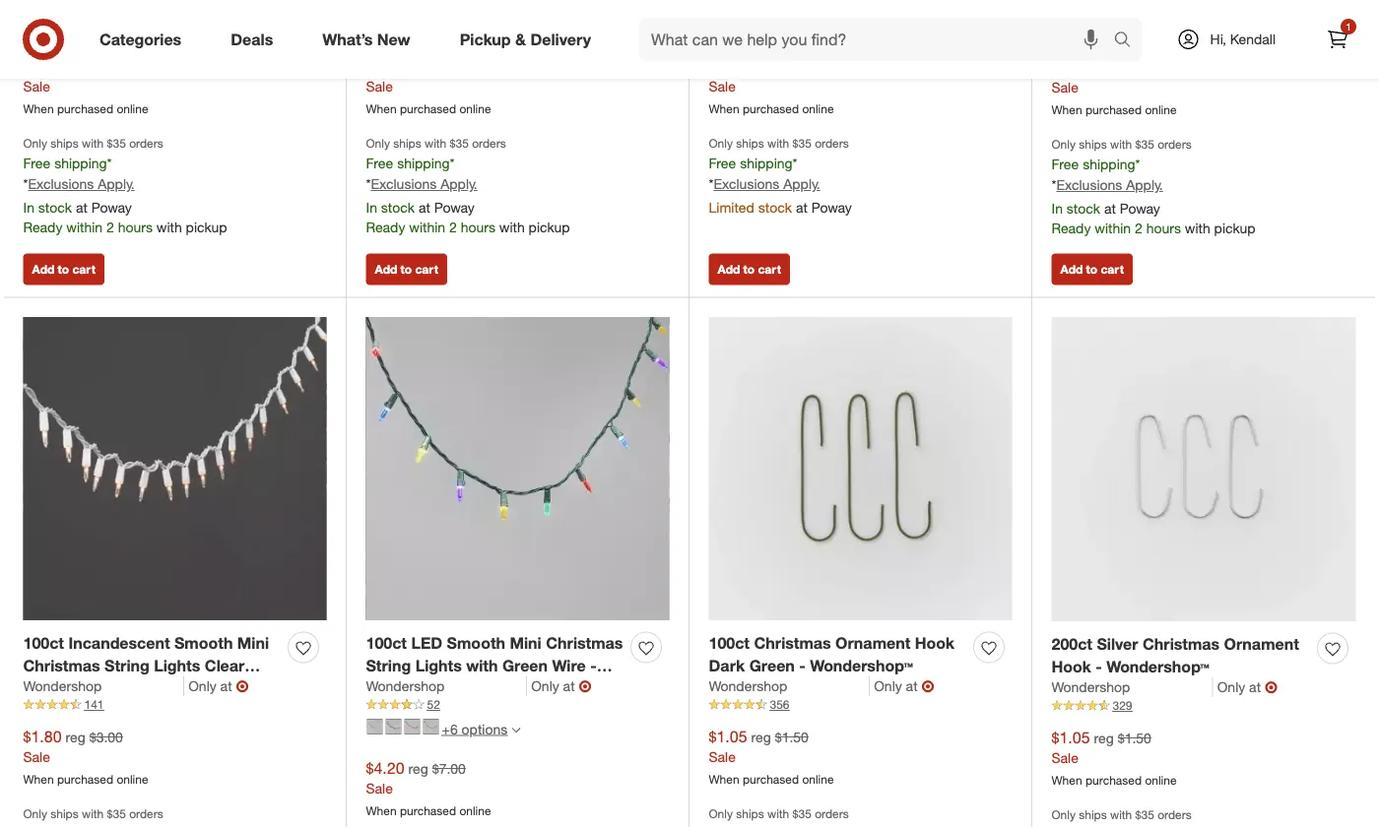 Task type: locate. For each thing, give the bounding box(es) containing it.
purchased
[[57, 102, 113, 116], [400, 102, 456, 116], [743, 102, 799, 116], [1086, 103, 1142, 117], [57, 773, 113, 788], [743, 773, 799, 788], [1086, 774, 1142, 789], [400, 804, 456, 819]]

lights down led at the left of page
[[416, 656, 462, 675]]

apply. inside only ships with $35 orders free shipping * * exclusions apply. limited stock at  poway
[[784, 175, 821, 193]]

ready for when
[[23, 219, 62, 236]]

wondershop link up '329'
[[1052, 678, 1214, 698]]

1 horizontal spatial 2
[[449, 219, 457, 236]]

wondershop link up 179
[[1052, 7, 1214, 27]]

$3.00 for in
[[1118, 58, 1152, 76]]

0 horizontal spatial string
[[105, 656, 150, 675]]

ships inside only ships with $35 orders free shipping * * exclusions apply. limited stock at  poway
[[737, 136, 765, 151]]

hook up 356 link
[[915, 634, 955, 653]]

reg for the wondershop link above 111
[[751, 57, 772, 75]]

$1.05 reg $1.50 sale when purchased online for green
[[709, 727, 834, 788]]

reg down 133
[[65, 57, 86, 75]]

online down categories
[[117, 102, 148, 116]]

1 horizontal spatial green
[[750, 656, 795, 675]]

$1.80 reg $3.00 sale when purchased online down search
[[1052, 57, 1177, 117]]

shipping inside only ships with $35 orders free shipping * * exclusions apply. limited stock at  poway
[[740, 155, 793, 172]]

mini
[[237, 634, 269, 653], [510, 634, 542, 653]]

purchased down search 'button'
[[1086, 103, 1142, 117]]

free inside only ships with $35 orders free shipping * * exclusions apply. limited stock at  poway
[[709, 155, 737, 172]]

wondershop™ inside 200ct silver christmas ornament hook - wondershop™
[[1107, 657, 1210, 676]]

search button
[[1105, 18, 1153, 65]]

pickup for purchased
[[529, 219, 570, 236]]

at inside only ships with $35 orders free shipping * * exclusions apply. limited stock at  poway
[[796, 199, 808, 216]]

2 for sale
[[1135, 220, 1143, 237]]

wondershop for the wondershop link over 141
[[23, 678, 102, 696]]

wondershop down dark on the bottom right
[[709, 678, 788, 696]]

100ct up dark on the bottom right
[[709, 634, 750, 653]]

wondershop™ up 356 link
[[810, 656, 914, 675]]

- inside "100ct christmas ornament hook dark green - wondershop™"
[[800, 656, 806, 675]]

string inside '100ct led smooth mini christmas string lights with green wire - wondershop™'
[[366, 656, 411, 675]]

0 horizontal spatial lights
[[154, 656, 200, 675]]

wondershop™ inside "100ct christmas ornament hook dark green - wondershop™"
[[810, 656, 914, 675]]

100ct incandescent smooth mini christmas string lights clear with white wire - wondershop™
[[23, 634, 269, 698]]

only ships with $35 orders free shipping * * exclusions apply. in stock at  poway ready within 2 hours with pickup for when
[[23, 136, 227, 236]]

lights
[[154, 656, 200, 675], [416, 656, 462, 675]]

2 for when
[[106, 219, 114, 236]]

hook
[[915, 634, 955, 653], [1052, 657, 1092, 676]]

delivery
[[531, 30, 591, 49]]

mini up 52 link
[[510, 634, 542, 653]]

$3.00 down 111
[[775, 57, 809, 75]]

100ct led smooth mini christmas string lights with green wire - wondershop™
[[366, 634, 623, 698]]

all colors + 6 more colors element
[[512, 724, 521, 736]]

141 link
[[23, 697, 327, 714]]

- inside 100ct incandescent smooth mini christmas string lights clear with white wire - wondershop™
[[145, 679, 151, 698]]

2 horizontal spatial pickup
[[1215, 220, 1256, 237]]

$1.80 reg $3.00 sale when purchased online down 141
[[23, 727, 148, 788]]

sale when purchased online
[[366, 78, 491, 116]]

$3.00 for limited
[[775, 57, 809, 75]]

1 smooth from the left
[[174, 634, 233, 653]]

mini inside '100ct led smooth mini christmas string lights with green wire - wondershop™'
[[510, 634, 542, 653]]

$1.50 down 356
[[775, 729, 809, 746]]

*
[[107, 155, 112, 172], [450, 155, 455, 172], [793, 155, 798, 172], [1136, 156, 1141, 173], [23, 175, 28, 193], [366, 175, 371, 193], [709, 175, 714, 193], [1052, 176, 1057, 194]]

purchased for 100ct led smooth mini christmas string lights with green wire - wondershop™ link
[[400, 804, 456, 819]]

- up 52 link
[[591, 656, 597, 675]]

2 add from the left
[[375, 262, 397, 277]]

add to cart button for 111
[[709, 254, 790, 285]]

reg down 141
[[65, 729, 86, 746]]

smooth inside '100ct led smooth mini christmas string lights with green wire - wondershop™'
[[447, 634, 506, 653]]

green inside '100ct led smooth mini christmas string lights with green wire - wondershop™'
[[503, 656, 548, 675]]

string inside 100ct incandescent smooth mini christmas string lights clear with white wire - wondershop™
[[105, 656, 150, 675]]

purchased down 141
[[57, 773, 113, 788]]

purchased for the wondershop link above 179
[[1086, 103, 1142, 117]]

1 horizontal spatial within
[[409, 219, 446, 236]]

lights for incandescent
[[154, 656, 200, 675]]

string down incandescent
[[105, 656, 150, 675]]

online up only ships with $35 orders free shipping * * exclusions apply. limited stock at  poway
[[803, 102, 834, 116]]

only at ¬ up 329 link
[[1218, 678, 1278, 698]]

wondershop™ up red icon
[[366, 679, 469, 698]]

4 add from the left
[[1061, 262, 1083, 277]]

cart for 111
[[758, 262, 781, 277]]

wire inside 100ct incandescent smooth mini christmas string lights clear with white wire - wondershop™
[[107, 679, 140, 698]]

0 horizontal spatial only ships with $35 orders
[[23, 807, 163, 822]]

2 string from the left
[[366, 656, 411, 675]]

only at ¬ up 356 link
[[874, 677, 935, 697]]

ornament inside "100ct christmas ornament hook dark green - wondershop™"
[[836, 634, 911, 653]]

1 string from the left
[[105, 656, 150, 675]]

0 horizontal spatial $1.05
[[709, 727, 748, 746]]

1 horizontal spatial lights
[[416, 656, 462, 675]]

2 horizontal spatial 100ct
[[709, 634, 750, 653]]

3 100ct from the left
[[709, 634, 750, 653]]

purchased down 356
[[743, 773, 799, 788]]

poway for 179
[[1120, 200, 1161, 217]]

wondershop™ down silver
[[1107, 657, 1210, 676]]

christmas inside '100ct led smooth mini christmas string lights with green wire - wondershop™'
[[546, 634, 623, 653]]

reg down 356
[[751, 729, 772, 746]]

1 horizontal spatial hours
[[461, 219, 496, 236]]

2 horizontal spatial 2
[[1135, 220, 1143, 237]]

wondershop up 141
[[23, 678, 102, 696]]

reg
[[65, 57, 86, 75], [751, 57, 772, 75], [1094, 58, 1115, 76], [65, 729, 86, 746], [751, 729, 772, 746], [1094, 730, 1115, 747], [408, 760, 429, 777]]

wondershop link up 141
[[23, 677, 185, 697]]

christmas inside 100ct incandescent smooth mini christmas string lights clear with white wire - wondershop™
[[23, 656, 100, 675]]

2 horizontal spatial hours
[[1147, 220, 1182, 237]]

1 cart from the left
[[72, 262, 95, 277]]

-
[[591, 656, 597, 675], [800, 656, 806, 675], [1096, 657, 1103, 676], [145, 679, 151, 698]]

$1.80 for 179
[[1052, 57, 1091, 76]]

1 horizontal spatial $1.50
[[1118, 730, 1152, 747]]

100ct led smooth mini christmas string lights with green wire - wondershop™ link
[[366, 632, 623, 698]]

when for the wondershop link above 111
[[709, 102, 740, 116]]

wondershop up '329'
[[1052, 679, 1131, 697]]

$4.20 reg $7.00 sale when purchased online
[[366, 759, 491, 819]]

+6 options button
[[358, 714, 530, 745]]

mini for clear
[[237, 634, 269, 653]]

options
[[462, 721, 508, 738]]

exclusions apply. link
[[28, 175, 135, 193], [371, 175, 478, 193], [714, 175, 821, 193], [1057, 176, 1164, 194]]

0 horizontal spatial only ships with $35 orders free shipping * * exclusions apply. in stock at  poway ready within 2 hours with pickup
[[23, 136, 227, 236]]

1 green from the left
[[503, 656, 548, 675]]

purchased down new
[[400, 102, 456, 116]]

1 mini from the left
[[237, 634, 269, 653]]

$1.80
[[23, 56, 62, 75], [709, 56, 748, 75], [1052, 57, 1091, 76], [23, 727, 62, 746]]

$1.05 down 200ct
[[1052, 728, 1091, 747]]

ready
[[23, 219, 62, 236], [366, 219, 405, 236], [1052, 220, 1091, 237]]

$1.50
[[775, 729, 809, 746], [1118, 730, 1152, 747]]

2 horizontal spatial ready
[[1052, 220, 1091, 237]]

wire
[[552, 656, 586, 675], [107, 679, 140, 698]]

in for sale
[[1052, 200, 1063, 217]]

free
[[23, 155, 51, 172], [366, 155, 394, 172], [709, 155, 737, 172], [1052, 156, 1080, 173]]

179
[[1113, 28, 1133, 43]]

what's new
[[323, 30, 411, 49]]

356 link
[[709, 697, 1013, 714]]

add to cart
[[32, 262, 95, 277], [375, 262, 438, 277], [718, 262, 781, 277], [1061, 262, 1124, 277]]

0 horizontal spatial wire
[[107, 679, 140, 698]]

poway
[[91, 199, 132, 216], [434, 199, 475, 216], [812, 199, 852, 216], [1120, 200, 1161, 217]]

shipping
[[54, 155, 107, 172], [397, 155, 450, 172], [740, 155, 793, 172], [1083, 156, 1136, 173]]

shipping for 111
[[740, 155, 793, 172]]

smooth up clear
[[174, 634, 233, 653]]

wondershop up 111
[[709, 7, 788, 24]]

only at ¬ up 52 link
[[531, 677, 592, 697]]

when for 100ct christmas ornament hook dark green - wondershop™ link
[[709, 773, 740, 788]]

100ct christmas ornament hook dark green - wondershop™
[[709, 634, 955, 675]]

hours for when
[[118, 219, 153, 236]]

exclusions for 111
[[714, 175, 780, 193]]

smooth
[[174, 634, 233, 653], [447, 634, 506, 653]]

1 horizontal spatial only ships with $35 orders
[[709, 807, 849, 822]]

sale for 100ct led smooth mini christmas string lights with green wire - wondershop™ link
[[366, 781, 393, 798]]

2
[[106, 219, 114, 236], [449, 219, 457, 236], [1135, 220, 1143, 237]]

$1.05 reg $1.50 sale when purchased online down 356
[[709, 727, 834, 788]]

purchased inside the $4.20 reg $7.00 sale when purchased online
[[400, 804, 456, 819]]

wondershop up 133
[[23, 7, 102, 24]]

1 horizontal spatial hook
[[1052, 657, 1092, 676]]

green
[[503, 656, 548, 675], [750, 656, 795, 675]]

only at ¬ down clear
[[188, 677, 249, 697]]

141
[[84, 698, 104, 713]]

mini inside 100ct incandescent smooth mini christmas string lights clear with white wire - wondershop™
[[237, 634, 269, 653]]

1 add to cart button from the left
[[23, 254, 104, 285]]

hook down 200ct
[[1052, 657, 1092, 676]]

3 add from the left
[[718, 262, 740, 277]]

to
[[58, 262, 69, 277], [401, 262, 412, 277], [744, 262, 755, 277], [1087, 262, 1098, 277]]

only ships with $35 orders free shipping * * exclusions apply. in stock at  poway ready within 2 hours with pickup
[[23, 136, 227, 236], [366, 136, 570, 236], [1052, 137, 1256, 237]]

in for online
[[366, 199, 377, 216]]

1 horizontal spatial smooth
[[447, 634, 506, 653]]

0 horizontal spatial $3.00
[[89, 729, 123, 746]]

add to cart button for 133
[[23, 254, 104, 285]]

$1.05
[[709, 727, 748, 746], [1052, 728, 1091, 747]]

2 green from the left
[[750, 656, 795, 675]]

4 to from the left
[[1087, 262, 1098, 277]]

lights inside '100ct led smooth mini christmas string lights with green wire - wondershop™'
[[416, 656, 462, 675]]

new
[[377, 30, 411, 49]]

3 to from the left
[[744, 262, 755, 277]]

1 horizontal spatial $1.05 reg $1.50 sale when purchased online
[[1052, 728, 1177, 789]]

lights inside 100ct incandescent smooth mini christmas string lights clear with white wire - wondershop™
[[154, 656, 200, 675]]

string for -
[[105, 656, 150, 675]]

2 smooth from the left
[[447, 634, 506, 653]]

exclusions for 179
[[1057, 176, 1123, 194]]

pickup & delivery link
[[443, 18, 616, 61]]

0 horizontal spatial within
[[66, 219, 103, 236]]

wondershop™
[[810, 656, 914, 675], [1107, 657, 1210, 676], [156, 679, 259, 698], [366, 679, 469, 698]]

exclusions apply. link for 111
[[714, 175, 821, 193]]

when inside the $4.20 reg $7.00 sale when purchased online
[[366, 804, 397, 819]]

christmas right silver
[[1143, 635, 1220, 654]]

0 vertical spatial hook
[[915, 634, 955, 653]]

wondershop™ inside 100ct incandescent smooth mini christmas string lights clear with white wire - wondershop™
[[156, 679, 259, 698]]

3 cart from the left
[[758, 262, 781, 277]]

christmas up white
[[23, 656, 100, 675]]

wire up 52 link
[[552, 656, 586, 675]]

- inside '100ct led smooth mini christmas string lights with green wire - wondershop™'
[[591, 656, 597, 675]]

¬ up 356 link
[[922, 677, 935, 697]]

2 mini from the left
[[510, 634, 542, 653]]

¬ up 52 link
[[579, 677, 592, 697]]

in for when
[[23, 199, 34, 216]]

$3.00 down 141
[[89, 729, 123, 746]]

1 horizontal spatial string
[[366, 656, 411, 675]]

exclusions inside only ships with $35 orders free shipping * * exclusions apply. limited stock at  poway
[[714, 175, 780, 193]]

deals link
[[214, 18, 298, 61]]

2 100ct from the left
[[366, 634, 407, 653]]

200ct
[[1052, 635, 1093, 654]]

smooth right led at the left of page
[[447, 634, 506, 653]]

0 horizontal spatial pickup
[[186, 219, 227, 236]]

100ct inside '100ct led smooth mini christmas string lights with green wire - wondershop™'
[[366, 634, 407, 653]]

pickup
[[186, 219, 227, 236], [529, 219, 570, 236], [1215, 220, 1256, 237]]

reg for 100ct incandescent smooth mini christmas string lights clear with white wire - wondershop™ link
[[65, 729, 86, 746]]

0 horizontal spatial ready
[[23, 219, 62, 236]]

¬ down clear
[[236, 677, 249, 697]]

smooth for clear
[[174, 634, 233, 653]]

$1.05 reg $1.50 sale when purchased online
[[709, 727, 834, 788], [1052, 728, 1177, 789]]

$1.80 reg $3.00 sale when purchased online for limited
[[709, 56, 834, 116]]

pickup for $3.00
[[1215, 220, 1256, 237]]

4 cart from the left
[[1101, 262, 1124, 277]]

0 horizontal spatial $1.05 reg $1.50 sale when purchased online
[[709, 727, 834, 788]]

$1.05 down dark on the bottom right
[[709, 727, 748, 746]]

4 add to cart from the left
[[1061, 262, 1124, 277]]

hours
[[118, 219, 153, 236], [461, 219, 496, 236], [1147, 220, 1182, 237]]

christmas inside 200ct silver christmas ornament hook - wondershop™
[[1143, 635, 1220, 654]]

$1.50 down '329'
[[1118, 730, 1152, 747]]

online down $7.00
[[460, 804, 491, 819]]

add to cart button
[[23, 254, 104, 285], [366, 254, 447, 285], [709, 254, 790, 285], [1052, 254, 1133, 285]]

string
[[105, 656, 150, 675], [366, 656, 411, 675]]

sale inside the $4.20 reg $7.00 sale when purchased online
[[366, 781, 393, 798]]

led
[[411, 634, 443, 653]]

exclusions
[[28, 175, 94, 193], [371, 175, 437, 193], [714, 175, 780, 193], [1057, 176, 1123, 194]]

purchased down '329'
[[1086, 774, 1142, 789]]

$35
[[107, 136, 126, 151], [450, 136, 469, 151], [793, 136, 812, 151], [1136, 137, 1155, 152], [107, 807, 126, 822], [793, 807, 812, 822], [1136, 808, 1155, 823]]

1 horizontal spatial ready
[[366, 219, 405, 236]]

2 lights from the left
[[416, 656, 462, 675]]

$1.80 reg $3.00 sale when purchased online
[[709, 56, 834, 116], [1052, 57, 1177, 117], [23, 727, 148, 788]]

2 add to cart from the left
[[375, 262, 438, 277]]

purchased up only ships with $35 orders free shipping * * exclusions apply. limited stock at  poway
[[743, 102, 799, 116]]

purchased down 133
[[57, 102, 113, 116]]

within
[[66, 219, 103, 236], [409, 219, 446, 236], [1095, 220, 1132, 237]]

purchased for 100ct christmas ornament hook dark green - wondershop™ link
[[743, 773, 799, 788]]

wondershop
[[23, 7, 102, 24], [709, 7, 788, 24], [1052, 8, 1131, 25], [23, 678, 102, 696], [366, 678, 445, 696], [709, 678, 788, 696], [1052, 679, 1131, 697]]

online down 329 link
[[1146, 774, 1177, 789]]

1 add from the left
[[32, 262, 54, 277]]

christmas up 356
[[754, 634, 831, 653]]

purchased for the wondershop link above 111
[[743, 102, 799, 116]]

only ships with $35 orders free shipping * * exclusions apply. in stock at  poway ready within 2 hours with pickup for sale
[[1052, 137, 1256, 237]]

orders
[[129, 136, 163, 151], [472, 136, 506, 151], [815, 136, 849, 151], [1158, 137, 1192, 152], [129, 807, 163, 822], [815, 807, 849, 822], [1158, 808, 1192, 823]]

wondershop link up 133
[[23, 6, 185, 26]]

1 add to cart from the left
[[32, 262, 95, 277]]

hook inside "100ct christmas ornament hook dark green - wondershop™"
[[915, 634, 955, 653]]

ornament up 356 link
[[836, 634, 911, 653]]

stock inside only ships with $35 orders free shipping * * exclusions apply. limited stock at  poway
[[759, 199, 792, 216]]

0 horizontal spatial ornament
[[836, 634, 911, 653]]

0 horizontal spatial smooth
[[174, 634, 233, 653]]

- down incandescent
[[145, 679, 151, 698]]

1 horizontal spatial only ships with $35 orders free shipping * * exclusions apply. in stock at  poway ready within 2 hours with pickup
[[366, 136, 570, 236]]

to for 179
[[1087, 262, 1098, 277]]

all colors + 6 more colors image
[[512, 727, 521, 736]]

string up cool white icon
[[366, 656, 411, 675]]

$3.00 down search
[[1118, 58, 1152, 76]]

with
[[82, 136, 104, 151], [425, 136, 447, 151], [768, 136, 790, 151], [1111, 137, 1133, 152], [157, 219, 182, 236], [500, 219, 525, 236], [1186, 220, 1211, 237], [466, 656, 498, 675], [23, 679, 55, 698], [82, 807, 104, 822], [768, 807, 790, 822], [1111, 808, 1133, 823]]

100ct up white
[[23, 634, 64, 653]]

100ct inside "100ct christmas ornament hook dark green - wondershop™"
[[709, 634, 750, 653]]

2 horizontal spatial $1.80 reg $3.00 sale when purchased online
[[1052, 57, 1177, 117]]

smooth inside 100ct incandescent smooth mini christmas string lights clear with white wire - wondershop™
[[174, 634, 233, 653]]

$1.05 for hook
[[1052, 728, 1091, 747]]

1 horizontal spatial mini
[[510, 634, 542, 653]]

reg down '329'
[[1094, 730, 1115, 747]]

online for 200ct silver christmas ornament hook - wondershop™ link on the bottom right of page
[[1146, 774, 1177, 789]]

sale inside $1.80 reg sale when purchased online
[[23, 78, 50, 95]]

pickup
[[460, 30, 511, 49]]

What can we help you find? suggestions appear below search field
[[640, 18, 1119, 61]]

red image
[[405, 719, 420, 735]]

stock for 179
[[1067, 200, 1101, 217]]

green up 356
[[750, 656, 795, 675]]

online inside the $4.20 reg $7.00 sale when purchased online
[[460, 804, 491, 819]]

only at ¬ for 100ct christmas ornament hook dark green - wondershop™
[[874, 677, 935, 697]]

when for 200ct silver christmas ornament hook - wondershop™ link on the bottom right of page
[[1052, 774, 1083, 789]]

online down 356 link
[[803, 773, 834, 788]]

reg down search
[[1094, 58, 1115, 76]]

ornament up 329 link
[[1225, 635, 1300, 654]]

0 horizontal spatial in
[[23, 199, 34, 216]]

add
[[32, 262, 54, 277], [375, 262, 397, 277], [718, 262, 740, 277], [1061, 262, 1083, 277]]

¬ up 329 link
[[1266, 678, 1278, 698]]

0 vertical spatial wire
[[552, 656, 586, 675]]

online down search 'button'
[[1146, 103, 1177, 117]]

2 horizontal spatial $3.00
[[1118, 58, 1152, 76]]

¬ for 200ct silver christmas ornament hook - wondershop™
[[1266, 678, 1278, 698]]

1 100ct from the left
[[23, 634, 64, 653]]

1 horizontal spatial pickup
[[529, 219, 570, 236]]

wondershop up 179
[[1052, 8, 1131, 25]]

¬ up 111 link
[[922, 6, 935, 25]]

$1.80 reg $3.00 sale when purchased online down 111
[[709, 56, 834, 116]]

only ships with $35 orders
[[23, 807, 163, 822], [709, 807, 849, 822], [1052, 808, 1192, 823]]

100ct for 100ct christmas ornament hook dark green - wondershop™
[[709, 634, 750, 653]]

- down silver
[[1096, 657, 1103, 676]]

ornament
[[836, 634, 911, 653], [1225, 635, 1300, 654]]

1 horizontal spatial ornament
[[1225, 635, 1300, 654]]

online inside $1.80 reg sale when purchased online
[[117, 102, 148, 116]]

hi,
[[1211, 31, 1227, 48]]

ready for online
[[366, 219, 405, 236]]

wondershop link up '52'
[[366, 677, 528, 697]]

¬
[[922, 6, 935, 25], [236, 677, 249, 697], [579, 677, 592, 697], [922, 677, 935, 697], [1266, 678, 1278, 698]]

2 horizontal spatial in
[[1052, 200, 1063, 217]]

1 horizontal spatial wire
[[552, 656, 586, 675]]

online inside sale when purchased online
[[460, 102, 491, 116]]

only
[[874, 7, 903, 24], [23, 136, 47, 151], [366, 136, 390, 151], [709, 136, 733, 151], [1052, 137, 1076, 152], [188, 678, 217, 696], [531, 678, 560, 696], [874, 678, 903, 696], [1218, 679, 1246, 697], [23, 807, 47, 822], [709, 807, 733, 822], [1052, 808, 1076, 823]]

hours for online
[[461, 219, 496, 236]]

$1.80 inside $1.80 reg sale when purchased online
[[23, 56, 62, 75]]

stock
[[38, 199, 72, 216], [381, 199, 415, 216], [759, 199, 792, 216], [1067, 200, 1101, 217]]

2 horizontal spatial within
[[1095, 220, 1132, 237]]

&
[[515, 30, 526, 49]]

0 horizontal spatial hours
[[118, 219, 153, 236]]

ornament inside 200ct silver christmas ornament hook - wondershop™
[[1225, 635, 1300, 654]]

sale inside sale when purchased online
[[366, 78, 393, 95]]

1 lights from the left
[[154, 656, 200, 675]]

100ct christmas ornament hook dark green - wondershop™ link
[[709, 632, 966, 677]]

add to cart for 111
[[718, 262, 781, 277]]

online down pickup
[[460, 102, 491, 116]]

$1.05 for dark
[[709, 727, 748, 746]]

with inside 100ct incandescent smooth mini christmas string lights clear with white wire - wondershop™
[[23, 679, 55, 698]]

poway for 133
[[91, 199, 132, 216]]

1 horizontal spatial 100ct
[[366, 634, 407, 653]]

ships
[[51, 136, 79, 151], [394, 136, 422, 151], [737, 136, 765, 151], [1080, 137, 1108, 152], [51, 807, 79, 822], [737, 807, 765, 822], [1080, 808, 1108, 823]]

wondershop link
[[23, 6, 185, 26], [709, 6, 871, 26], [1052, 7, 1214, 27], [23, 677, 185, 697], [366, 677, 528, 697], [709, 677, 871, 697], [1052, 678, 1214, 698]]

1 to from the left
[[58, 262, 69, 277]]

to for 111
[[744, 262, 755, 277]]

reg down 111
[[751, 57, 772, 75]]

in
[[23, 199, 34, 216], [366, 199, 377, 216], [1052, 200, 1063, 217]]

0 horizontal spatial $1.50
[[775, 729, 809, 746]]

3 add to cart from the left
[[718, 262, 781, 277]]

lights up 141 link
[[154, 656, 200, 675]]

cart
[[72, 262, 95, 277], [415, 262, 438, 277], [758, 262, 781, 277], [1101, 262, 1124, 277]]

¬ for 100ct incandescent smooth mini christmas string lights clear with white wire - wondershop™
[[236, 677, 249, 697]]

orders inside only ships with $35 orders free shipping * * exclusions apply. limited stock at  poway
[[815, 136, 849, 151]]

apply. for 111
[[784, 175, 821, 193]]

0 horizontal spatial mini
[[237, 634, 269, 653]]

$3.00
[[775, 57, 809, 75], [1118, 58, 1152, 76], [89, 729, 123, 746]]

christmas up 52 link
[[546, 634, 623, 653]]

100ct incandescent smooth mini christmas string lights clear with white wire - wondershop™ image
[[23, 317, 327, 621], [23, 317, 327, 621]]

2 horizontal spatial only ships with $35 orders free shipping * * exclusions apply. in stock at  poway ready within 2 hours with pickup
[[1052, 137, 1256, 237]]

$1.05 reg $1.50 sale when purchased online down '329'
[[1052, 728, 1177, 789]]

4 add to cart button from the left
[[1052, 254, 1133, 285]]

add to cart button for 179
[[1052, 254, 1133, 285]]

hook inside 200ct silver christmas ornament hook - wondershop™
[[1052, 657, 1092, 676]]

when for 100ct incandescent smooth mini christmas string lights clear with white wire - wondershop™ link
[[23, 773, 54, 788]]

purchased down $7.00
[[400, 804, 456, 819]]

0 horizontal spatial green
[[503, 656, 548, 675]]

- up 356 link
[[800, 656, 806, 675]]

at
[[906, 7, 918, 24], [76, 199, 88, 216], [419, 199, 431, 216], [796, 199, 808, 216], [1105, 200, 1117, 217], [220, 678, 232, 696], [563, 678, 575, 696], [906, 678, 918, 696], [1250, 679, 1262, 697]]

reg left $7.00
[[408, 760, 429, 777]]

1 horizontal spatial in
[[366, 199, 377, 216]]

wire right 141
[[107, 679, 140, 698]]

wondershop up '52'
[[366, 678, 445, 696]]

reg inside the $4.20 reg $7.00 sale when purchased online
[[408, 760, 429, 777]]

poway inside only ships with $35 orders free shipping * * exclusions apply. limited stock at  poway
[[812, 199, 852, 216]]

0 horizontal spatial 2
[[106, 219, 114, 236]]

when inside sale when purchased online
[[366, 102, 397, 116]]

green up 52 link
[[503, 656, 548, 675]]

online down 141 link
[[117, 773, 148, 788]]

purchased inside sale when purchased online
[[400, 102, 456, 116]]

0 horizontal spatial 100ct
[[23, 634, 64, 653]]

0 horizontal spatial hook
[[915, 634, 955, 653]]

- inside 200ct silver christmas ornament hook - wondershop™
[[1096, 657, 1103, 676]]

only ships with $35 orders for clear
[[23, 807, 163, 822]]

100ct left led at the left of page
[[366, 634, 407, 653]]

wondershop™ down clear
[[156, 679, 259, 698]]

online
[[117, 102, 148, 116], [460, 102, 491, 116], [803, 102, 834, 116], [1146, 103, 1177, 117], [117, 773, 148, 788], [803, 773, 834, 788], [1146, 774, 1177, 789], [460, 804, 491, 819]]

3 add to cart button from the left
[[709, 254, 790, 285]]

only ships with $35 orders free shipping * * exclusions apply. in stock at  poway ready within 2 hours with pickup for online
[[366, 136, 570, 236]]

1 horizontal spatial $1.05
[[1052, 728, 1091, 747]]

100ct led smooth mini christmas string lights with green wire - wondershop™ image
[[366, 317, 670, 621], [366, 317, 670, 621]]

sale for 100ct incandescent smooth mini christmas string lights clear with white wire - wondershop™ link
[[23, 749, 50, 767]]

when inside $1.80 reg sale when purchased online
[[23, 102, 54, 116]]

1 horizontal spatial $1.80 reg $3.00 sale when purchased online
[[709, 56, 834, 116]]

only inside only ships with $35 orders free shipping * * exclusions apply. limited stock at  poway
[[709, 136, 733, 151]]

1 horizontal spatial $3.00
[[775, 57, 809, 75]]

mini up clear
[[237, 634, 269, 653]]

wire inside '100ct led smooth mini christmas string lights with green wire - wondershop™'
[[552, 656, 586, 675]]

100ct inside 100ct incandescent smooth mini christmas string lights clear with white wire - wondershop™
[[23, 634, 64, 653]]

1 vertical spatial wire
[[107, 679, 140, 698]]

1 vertical spatial hook
[[1052, 657, 1092, 676]]



Task type: describe. For each thing, give the bounding box(es) containing it.
$1.50 for -
[[775, 729, 809, 746]]

sale for the wondershop link above 179
[[1052, 79, 1079, 96]]

2 horizontal spatial only ships with $35 orders
[[1052, 808, 1192, 823]]

cool white image
[[386, 719, 402, 735]]

only ships with $35 orders free shipping * * exclusions apply. limited stock at  poway
[[709, 136, 852, 216]]

sale for 100ct christmas ornament hook dark green - wondershop™ link
[[709, 749, 736, 767]]

$1.50 for wondershop™
[[1118, 730, 1152, 747]]

online for the wondershop link above 111
[[803, 102, 834, 116]]

stock for 111
[[759, 199, 792, 216]]

with inside '100ct led smooth mini christmas string lights with green wire - wondershop™'
[[466, 656, 498, 675]]

$1.80 reg $3.00 sale when purchased online for in
[[1052, 57, 1177, 117]]

329 link
[[1052, 698, 1357, 715]]

wondershop for the wondershop link on top of '329'
[[1052, 679, 1131, 697]]

reg for the wondershop link above 179
[[1094, 58, 1115, 76]]

add for 179
[[1061, 262, 1083, 277]]

only at ¬ for 100ct led smooth mini christmas string lights with green wire - wondershop™
[[531, 677, 592, 697]]

wondershop for the wondershop link over 133
[[23, 7, 102, 24]]

online for 100ct incandescent smooth mini christmas string lights clear with white wire - wondershop™ link
[[117, 773, 148, 788]]

2 for online
[[449, 219, 457, 236]]

$1.05 reg $1.50 sale when purchased online for -
[[1052, 728, 1177, 789]]

100ct christmas ornament hook dark green - wondershop™ image
[[709, 317, 1013, 621]]

within for online
[[409, 219, 446, 236]]

multicolor twinkling image
[[423, 719, 439, 735]]

179 link
[[1052, 27, 1357, 44]]

within for when
[[66, 219, 103, 236]]

reg for 200ct silver christmas ornament hook - wondershop™ link on the bottom right of page
[[1094, 730, 1115, 747]]

apply. for 133
[[98, 175, 135, 193]]

smooth for with
[[447, 634, 506, 653]]

52 link
[[366, 697, 670, 714]]

¬ for 100ct led smooth mini christmas string lights with green wire - wondershop™
[[579, 677, 592, 697]]

only ships with $35 orders for wondershop™
[[709, 807, 849, 822]]

wondershop for the wondershop link above 356
[[709, 678, 788, 696]]

multicolor image
[[367, 719, 383, 735]]

green inside "100ct christmas ornament hook dark green - wondershop™"
[[750, 656, 795, 675]]

online for 100ct led smooth mini christmas string lights with green wire - wondershop™ link
[[460, 804, 491, 819]]

100ct incandescent smooth mini christmas string lights clear with white wire - wondershop™ link
[[23, 632, 280, 698]]

cart for 133
[[72, 262, 95, 277]]

free for 111
[[709, 155, 737, 172]]

111 link
[[709, 26, 1013, 43]]

$1.80 reg sale when purchased online
[[23, 56, 148, 116]]

poway for 111
[[812, 199, 852, 216]]

categories
[[100, 30, 182, 49]]

within for sale
[[1095, 220, 1132, 237]]

111
[[770, 27, 790, 42]]

string for wondershop™
[[366, 656, 411, 675]]

$35 inside only ships with $35 orders free shipping * * exclusions apply. limited stock at  poway
[[793, 136, 812, 151]]

stock for 133
[[38, 199, 72, 216]]

+6
[[442, 721, 458, 738]]

+6 options
[[442, 721, 508, 738]]

cart for 179
[[1101, 262, 1124, 277]]

add for 133
[[32, 262, 54, 277]]

pickup & delivery
[[460, 30, 591, 49]]

with inside only ships with $35 orders free shipping * * exclusions apply. limited stock at  poway
[[768, 136, 790, 151]]

ready for sale
[[1052, 220, 1091, 237]]

reg for 100ct christmas ornament hook dark green - wondershop™ link
[[751, 729, 772, 746]]

christmas inside "100ct christmas ornament hook dark green - wondershop™"
[[754, 634, 831, 653]]

hi, kendall
[[1211, 31, 1276, 48]]

what's
[[323, 30, 373, 49]]

1
[[1347, 20, 1352, 33]]

exclusions apply. link for 133
[[28, 175, 135, 193]]

free for 179
[[1052, 156, 1080, 173]]

mini for with
[[510, 634, 542, 653]]

$7.00
[[432, 760, 466, 777]]

2 cart from the left
[[415, 262, 438, 277]]

lights for led
[[416, 656, 462, 675]]

wondershop link up 356
[[709, 677, 871, 697]]

wondershop link up 111
[[709, 6, 871, 26]]

dark
[[709, 656, 745, 675]]

limited
[[709, 199, 755, 216]]

wondershop for the wondershop link above 179
[[1052, 8, 1131, 25]]

search
[[1105, 32, 1153, 51]]

free for 133
[[23, 155, 51, 172]]

white
[[59, 679, 102, 698]]

133 link
[[23, 26, 327, 43]]

0 horizontal spatial $1.80 reg $3.00 sale when purchased online
[[23, 727, 148, 788]]

200ct silver christmas ornament hook - wondershop™
[[1052, 635, 1300, 676]]

wondershop for the wondershop link above 111
[[709, 7, 788, 24]]

only at ¬ for 200ct silver christmas ornament hook - wondershop™
[[1218, 678, 1278, 698]]

deals
[[231, 30, 273, 49]]

reg inside $1.80 reg sale when purchased online
[[65, 57, 86, 75]]

purchased for 200ct silver christmas ornament hook - wondershop™ link on the bottom right of page
[[1086, 774, 1142, 789]]

online for the wondershop link above 179
[[1146, 103, 1177, 117]]

exclusions apply. link for 179
[[1057, 176, 1164, 194]]

add to cart for 179
[[1061, 262, 1124, 277]]

shipping for 179
[[1083, 156, 1136, 173]]

200ct silver christmas ornament hook - wondershop™ image
[[1052, 317, 1357, 622]]

sale for 200ct silver christmas ornament hook - wondershop™ link on the bottom right of page
[[1052, 750, 1079, 767]]

hours for sale
[[1147, 220, 1182, 237]]

add for 111
[[718, 262, 740, 277]]

wondershop™ inside '100ct led smooth mini christmas string lights with green wire - wondershop™'
[[366, 679, 469, 698]]

to for 133
[[58, 262, 69, 277]]

356
[[770, 698, 790, 713]]

when for 100ct led smooth mini christmas string lights with green wire - wondershop™ link
[[366, 804, 397, 819]]

purchased inside $1.80 reg sale when purchased online
[[57, 102, 113, 116]]

online for 100ct christmas ornament hook dark green - wondershop™ link
[[803, 773, 834, 788]]

133
[[84, 27, 104, 42]]

$4.20
[[366, 759, 405, 778]]

apply. for 179
[[1127, 176, 1164, 194]]

silver
[[1097, 635, 1139, 654]]

329
[[1113, 699, 1133, 714]]

100ct for 100ct led smooth mini christmas string lights with green wire - wondershop™
[[366, 634, 407, 653]]

categories link
[[83, 18, 206, 61]]

when for the wondershop link above 179
[[1052, 103, 1083, 117]]

52
[[427, 698, 440, 713]]

2 to from the left
[[401, 262, 412, 277]]

shipping for 133
[[54, 155, 107, 172]]

add to cart for 133
[[32, 262, 95, 277]]

purchased for 100ct incandescent smooth mini christmas string lights clear with white wire - wondershop™ link
[[57, 773, 113, 788]]

only at ¬ up 111 link
[[874, 6, 935, 25]]

¬ for 100ct christmas ornament hook dark green - wondershop™
[[922, 677, 935, 697]]

reg for 100ct led smooth mini christmas string lights with green wire - wondershop™ link
[[408, 760, 429, 777]]

200ct silver christmas ornament hook - wondershop™ link
[[1052, 633, 1310, 678]]

only at ¬ for 100ct incandescent smooth mini christmas string lights clear with white wire - wondershop™
[[188, 677, 249, 697]]

what's new link
[[306, 18, 435, 61]]

incandescent
[[68, 634, 170, 653]]

2 add to cart button from the left
[[366, 254, 447, 285]]

1 link
[[1317, 18, 1360, 61]]

$1.80 for 133
[[23, 56, 62, 75]]

clear
[[205, 656, 245, 675]]

kendall
[[1231, 31, 1276, 48]]



Task type: vqa. For each thing, say whether or not it's contained in the screenshot.
$1.80 reg $3.00 Sale When purchased online to the middle
yes



